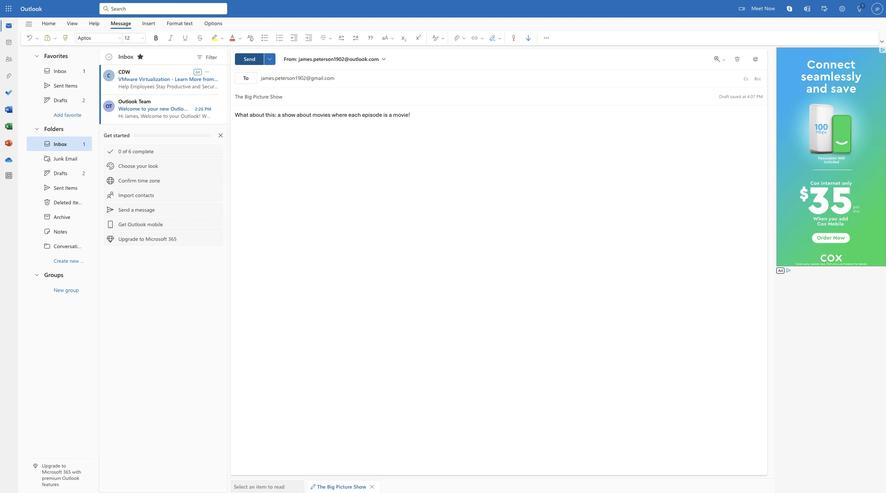 Task type: describe. For each thing, give the bounding box(es) containing it.
confirm
[[118, 177, 136, 184]]


[[43, 155, 51, 162]]

choose your look
[[118, 163, 158, 170]]

 inside  
[[498, 36, 502, 40]]

zone
[[149, 177, 160, 184]]

 sent items for 2nd  tree item from the bottom
[[43, 82, 77, 89]]

choose
[[118, 163, 135, 170]]

 button
[[730, 53, 745, 65]]

mail image
[[5, 22, 12, 30]]

 drafts for 2nd  tree item from the bottom
[[43, 96, 67, 104]]

decrease indent image
[[291, 34, 305, 42]]

new inside the message list no conversations selected list box
[[160, 105, 169, 112]]

welcome to your new outlook.com account
[[118, 105, 221, 112]]

to for upgrade to microsoft 365 with premium outlook features
[[62, 463, 66, 469]]

 inside  
[[329, 36, 333, 40]]

cc button
[[740, 73, 752, 84]]

 button
[[521, 32, 536, 44]]

 button
[[834, 0, 851, 19]]

an
[[249, 484, 255, 491]]

help
[[89, 20, 100, 26]]

 button
[[58, 32, 73, 44]]

 
[[320, 34, 333, 42]]


[[369, 485, 375, 490]]

files image
[[5, 73, 12, 80]]

0 vertical spatial cdw
[[118, 68, 130, 75]]

 deleted items
[[43, 199, 85, 206]]

 button
[[178, 32, 193, 44]]

format
[[167, 20, 183, 26]]

application containing outlook
[[0, 0, 886, 494]]

outlook team image
[[103, 101, 115, 112]]


[[739, 6, 745, 12]]

 button
[[22, 18, 36, 30]]

0 of 6 complete
[[118, 148, 154, 155]]

 tree item
[[27, 239, 101, 254]]

1 about from the left
[[250, 111, 264, 119]]

 button
[[367, 482, 377, 492]]

2  tree item from the top
[[27, 137, 92, 151]]

 inside favorites tree
[[43, 96, 51, 104]]

send button
[[235, 53, 264, 65]]

microsoft for upgrade to microsoft 365
[[146, 236, 167, 243]]


[[107, 163, 114, 170]]

-
[[171, 76, 174, 83]]

 button
[[163, 32, 178, 44]]

show
[[354, 484, 366, 491]]

sent inside tree
[[54, 184, 64, 191]]

of
[[123, 148, 127, 155]]

 button
[[149, 32, 163, 44]]

1 vertical spatial your
[[137, 163, 147, 170]]

 button
[[781, 0, 799, 18]]

inbox inside tree
[[54, 141, 67, 147]]

 inside  
[[722, 58, 726, 62]]

 filter
[[196, 54, 217, 61]]

import contacts
[[118, 192, 154, 199]]

folders
[[44, 125, 64, 133]]

new inside create new folder tree item
[[70, 257, 79, 264]]

0
[[118, 148, 121, 155]]

 button
[[748, 53, 763, 65]]

 left font color image
[[220, 36, 224, 40]]

 drafts for 2nd  tree item from the top
[[43, 170, 67, 177]]

2:26
[[195, 106, 203, 112]]

 button for 
[[52, 32, 58, 44]]

1 inside tree
[[83, 141, 85, 147]]

 button
[[193, 32, 207, 44]]

new group
[[54, 287, 79, 294]]

 button
[[334, 32, 349, 44]]

word image
[[5, 106, 12, 114]]

items for 2nd  tree item from the bottom
[[65, 82, 77, 89]]

meet
[[752, 5, 763, 12]]

365 for upgrade to microsoft 365
[[168, 236, 177, 243]]

picture
[[336, 484, 352, 491]]

 inside favorites 'tree item'
[[34, 53, 40, 59]]

outlook.com
[[171, 105, 201, 112]]

message
[[111, 20, 131, 26]]

include group
[[450, 31, 503, 45]]

format text
[[167, 20, 193, 26]]

new group tree item
[[27, 283, 92, 297]]

text highlight color image
[[211, 34, 225, 42]]

 for  popup button
[[204, 69, 210, 75]]

microsoft for upgrade to microsoft 365 with premium outlook features
[[42, 469, 62, 476]]

message
[[135, 206, 155, 213]]

 left 'font size' text field
[[118, 36, 122, 40]]

insert
[[142, 20, 155, 26]]


[[137, 53, 144, 60]]

 button for groups
[[30, 268, 43, 282]]

 tree item
[[27, 195, 92, 210]]

 for  dropdown button
[[880, 40, 884, 43]]


[[839, 6, 845, 12]]

excel image
[[5, 123, 12, 130]]

2 2 from the top
[[82, 170, 85, 177]]

 inside  
[[53, 36, 57, 40]]

 button
[[816, 0, 834, 19]]

2 about from the left
[[297, 111, 311, 119]]

account
[[202, 105, 221, 112]]

 for  popup button
[[268, 57, 272, 61]]

c
[[107, 72, 110, 79]]

 for  dropdown button
[[543, 34, 550, 42]]

inbox 
[[118, 52, 144, 60]]

the
[[317, 484, 326, 491]]


[[107, 192, 114, 199]]

at
[[743, 93, 746, 99]]

upgrade to microsoft 365 with premium outlook features
[[42, 463, 81, 488]]

2 inside favorites tree
[[82, 97, 85, 104]]

vmware
[[118, 76, 138, 83]]


[[106, 54, 112, 60]]

 button
[[507, 32, 521, 44]]

sent inside favorites tree
[[54, 82, 64, 89]]

what
[[235, 111, 248, 119]]

upgrade for upgrade to microsoft 365
[[118, 236, 138, 243]]

text
[[184, 20, 193, 26]]

select
[[234, 484, 248, 491]]

 inside favorites tree
[[43, 67, 51, 75]]

groups
[[44, 271, 63, 279]]

 
[[471, 34, 485, 42]]


[[106, 54, 112, 60]]

1 vertical spatial cdw
[[215, 76, 227, 83]]

 for 
[[735, 56, 740, 62]]

 junk email
[[43, 155, 77, 162]]

 inside from : james.peterson1902@outlook.com 
[[382, 57, 386, 61]]

group
[[65, 287, 79, 294]]

confirm time zone
[[118, 177, 160, 184]]

favorites
[[44, 52, 68, 60]]

upgrade to microsoft 365
[[118, 236, 177, 243]]

deleted
[[54, 199, 71, 206]]


[[338, 34, 345, 42]]

people image
[[5, 56, 12, 63]]

 for  deleted items
[[43, 199, 51, 206]]

time
[[138, 177, 148, 184]]

welcome
[[118, 105, 140, 112]]

 button
[[40, 32, 52, 44]]

favorites tree
[[27, 46, 92, 122]]

drafts inside tree
[[54, 170, 67, 177]]

1  tree item from the top
[[27, 78, 92, 93]]


[[167, 34, 174, 42]]

 button
[[539, 31, 554, 45]]

home
[[42, 20, 56, 26]]

to for upgrade to microsoft 365
[[139, 236, 144, 243]]


[[219, 133, 223, 138]]

 
[[382, 34, 395, 42]]

outlook banner
[[0, 0, 886, 19]]

365 for upgrade to microsoft 365 with premium outlook features
[[63, 469, 71, 476]]

premium features image
[[33, 464, 38, 469]]

pm inside the message list no conversations selected list box
[[205, 106, 211, 112]]


[[367, 34, 374, 42]]

new
[[54, 287, 64, 294]]

basic text group
[[76, 31, 429, 45]]

ot
[[106, 103, 112, 110]]


[[26, 34, 33, 42]]

1 vertical spatial ad
[[778, 268, 783, 273]]

pm inside reading pane main content
[[757, 93, 763, 99]]

reading pane main content
[[228, 46, 775, 494]]


[[382, 34, 389, 42]]

folders tree item
[[27, 122, 92, 137]]

 button down message button
[[117, 33, 123, 43]]

1 horizontal spatial a
[[278, 111, 281, 119]]

jp image
[[872, 3, 883, 15]]



Task type: vqa. For each thing, say whether or not it's contained in the screenshot.


Task type: locate. For each thing, give the bounding box(es) containing it.
 tree item
[[27, 210, 92, 224]]

 up add favorite tree item
[[43, 96, 51, 104]]

 inside  
[[462, 36, 466, 40]]

1 horizontal spatial about
[[297, 111, 311, 119]]

inbox inside inbox 
[[118, 52, 133, 60]]

inbox down favorites 'tree item'
[[54, 67, 66, 74]]

 tree item up add
[[27, 93, 92, 107]]

left-rail-appbar navigation
[[1, 18, 16, 169]]

 button left groups on the bottom of the page
[[30, 268, 43, 282]]

1 left jp icon
[[862, 3, 864, 8]]

 button right 'font size' text field
[[140, 33, 146, 43]]

drafts up add favorite tree item
[[54, 97, 67, 104]]

1 up  tree item
[[83, 141, 85, 147]]

 button inside favorites 'tree item'
[[30, 49, 43, 62]]

import
[[118, 192, 134, 199]]

 button
[[363, 32, 378, 44]]

 inside tree
[[43, 170, 51, 177]]

pm right 4:07
[[757, 93, 763, 99]]

0 horizontal spatial pm
[[205, 106, 211, 112]]

 button
[[879, 38, 885, 45]]

numbering image
[[276, 34, 291, 42]]

1 horizontal spatial cdw
[[215, 76, 227, 83]]

saved
[[730, 93, 741, 99]]

 right 
[[441, 36, 445, 40]]

movie!
[[393, 111, 410, 119]]

get for get outlook mobile
[[118, 221, 126, 228]]

 right "send" button
[[268, 57, 272, 61]]

1 drafts from the top
[[54, 97, 67, 104]]


[[62, 34, 69, 42]]

sent
[[54, 82, 64, 89], [54, 184, 64, 191]]

2 sent from the top
[[54, 184, 64, 191]]

to left read
[[268, 484, 273, 491]]

 button left 
[[225, 31, 243, 45]]

inbox left 
[[118, 52, 133, 60]]

 button
[[22, 32, 34, 44]]

1 vertical spatial sent
[[54, 184, 64, 191]]


[[247, 34, 254, 42]]

 down 
[[382, 57, 386, 61]]

Font text field
[[76, 34, 117, 42]]

upgrade inside the message list no conversations selected list box
[[118, 236, 138, 243]]

 button right 
[[52, 32, 58, 44]]

365
[[168, 236, 177, 243], [63, 469, 71, 476]]

1 vertical spatial  drafts
[[43, 170, 67, 177]]

0 vertical spatial your
[[148, 105, 158, 112]]

1 vertical spatial  tree item
[[27, 137, 92, 151]]

items inside favorites tree
[[65, 82, 77, 89]]

outlook up  button
[[20, 5, 42, 12]]

0 vertical spatial ad
[[195, 69, 200, 74]]

about left this:
[[250, 111, 264, 119]]

a right is
[[389, 111, 392, 119]]

 down favorites
[[43, 82, 51, 89]]

send for send a message
[[118, 206, 130, 213]]


[[196, 54, 203, 61]]

 right  
[[735, 56, 740, 62]]

sent up add
[[54, 82, 64, 89]]

 inside  
[[480, 36, 485, 40]]

2  from the top
[[43, 140, 51, 148]]

cc
[[744, 76, 749, 81]]

tab list inside application
[[36, 18, 228, 29]]

2  sent items from the top
[[43, 184, 77, 191]]

 sent items for second  tree item from the top of the page
[[43, 184, 77, 191]]

0 vertical spatial items
[[65, 82, 77, 89]]

0 vertical spatial 
[[43, 96, 51, 104]]

 tree item
[[27, 151, 92, 166]]

 drafts inside tree
[[43, 170, 67, 177]]


[[107, 236, 114, 243]]

1 horizontal spatial ad
[[778, 268, 783, 273]]

Message body, press Alt+F10 to exit text field
[[235, 111, 763, 213]]

0 horizontal spatial a
[[131, 206, 134, 213]]

2:26 pm
[[195, 106, 211, 112]]

 down favorites
[[43, 67, 51, 75]]

favorite
[[64, 111, 81, 118]]

junk
[[54, 155, 64, 162]]

items up  deleted items
[[65, 184, 77, 191]]

1 vertical spatial 
[[43, 199, 51, 206]]

outlook inside banner
[[20, 5, 42, 12]]

 
[[26, 34, 39, 42]]


[[152, 34, 160, 42]]

1 vertical spatial 
[[43, 140, 51, 148]]

 sent items inside tree
[[43, 184, 77, 191]]

cdw up vmware
[[118, 68, 130, 75]]

2 drafts from the top
[[54, 170, 67, 177]]

 drafts inside favorites tree
[[43, 96, 67, 104]]

0 horizontal spatial 
[[204, 69, 210, 75]]

increase indent image
[[305, 34, 320, 42]]

 inside dropdown button
[[880, 40, 884, 43]]

1 vertical spatial send
[[118, 206, 130, 213]]

1 vertical spatial new
[[70, 257, 79, 264]]

365 inside upgrade to microsoft 365 with premium outlook features
[[63, 469, 71, 476]]

get right ''
[[118, 221, 126, 228]]

format text button
[[161, 18, 198, 29]]

 tree item
[[27, 93, 92, 107], [27, 166, 92, 181]]

1 horizontal spatial pm
[[757, 93, 763, 99]]

premium
[[42, 476, 61, 482]]

to down get outlook mobile
[[139, 236, 144, 243]]

outlook right premium
[[62, 476, 79, 482]]

about right show
[[297, 111, 311, 119]]

your left the look
[[137, 163, 147, 170]]

1 horizontal spatial 365
[[168, 236, 177, 243]]

1 vertical spatial  tree item
[[27, 181, 92, 195]]

0 vertical spatial 1
[[862, 3, 864, 8]]

0 horizontal spatial ad
[[195, 69, 200, 74]]

2  from the top
[[43, 170, 51, 177]]

1 vertical spatial 
[[204, 69, 210, 75]]

tree containing 
[[27, 137, 101, 268]]

 sent items up  tree item
[[43, 184, 77, 191]]

0 horizontal spatial about
[[250, 111, 264, 119]]

a inside list box
[[131, 206, 134, 213]]

1  drafts from the top
[[43, 96, 67, 104]]

2  drafts from the top
[[43, 170, 67, 177]]

0 vertical spatial 
[[43, 67, 51, 75]]

1 vertical spatial get
[[118, 221, 126, 228]]

 left 
[[238, 36, 242, 40]]

 right 
[[722, 58, 726, 62]]

outlook up welcome
[[118, 98, 137, 105]]

a left the message
[[131, 206, 134, 213]]

0 vertical spatial pm
[[757, 93, 763, 99]]

1 horizontal spatial upgrade
[[118, 236, 138, 243]]

to
[[243, 75, 249, 81]]

 right 
[[53, 36, 57, 40]]

0 vertical spatial drafts
[[54, 97, 67, 104]]

 inbox down favorites
[[43, 67, 66, 75]]

draft saved at 4:07 pm
[[719, 93, 763, 99]]

send
[[244, 56, 255, 62], [118, 206, 130, 213]]

0 vertical spatial  sent items
[[43, 82, 77, 89]]

 button down the ' '
[[30, 49, 43, 62]]

 right ""
[[480, 36, 485, 40]]

create new folder tree item
[[27, 254, 94, 268]]

1 vertical spatial inbox
[[54, 67, 66, 74]]

Select a conversation checkbox
[[101, 95, 118, 112]]

ad left "set your advertising preferences" image
[[778, 268, 783, 273]]

 up  tree item
[[43, 184, 51, 191]]

2 vertical spatial inbox
[[54, 141, 67, 147]]

 up from
[[204, 69, 210, 75]]

1 vertical spatial upgrade
[[42, 463, 60, 469]]

 
[[453, 34, 466, 42]]

 inside folders 'tree item'
[[34, 126, 40, 132]]

new
[[160, 105, 169, 112], [70, 257, 79, 264]]

0 horizontal spatial get
[[104, 132, 112, 139]]

1 horizontal spatial send
[[244, 56, 255, 62]]

0 horizontal spatial 365
[[63, 469, 71, 476]]

bullets image
[[261, 34, 276, 42]]

james.peterson1902@outlook.com button
[[299, 55, 379, 62]]

home button
[[36, 18, 61, 29]]

0 vertical spatial microsoft
[[146, 236, 167, 243]]

0 horizontal spatial cdw
[[118, 68, 130, 75]]

2 left 
[[82, 170, 85, 177]]

filter
[[206, 54, 217, 60]]

powerpoint image
[[5, 140, 12, 147]]

1 horizontal spatial 
[[543, 34, 550, 42]]

to left with
[[62, 463, 66, 469]]


[[489, 34, 496, 42]]

 button
[[207, 31, 225, 45], [34, 32, 40, 44], [52, 32, 58, 44], [237, 32, 243, 44], [479, 32, 485, 44]]

your down team
[[148, 105, 158, 112]]

microsoft down mobile
[[146, 236, 167, 243]]

message button
[[105, 18, 137, 29]]

to inside select an item to read button
[[268, 484, 273, 491]]

 inside groups tree item
[[34, 272, 40, 278]]

episode
[[362, 111, 382, 119]]

1 vertical spatial 2
[[82, 170, 85, 177]]

 right 
[[462, 36, 466, 40]]

1 vertical spatial  sent items
[[43, 184, 77, 191]]

microsoft up features
[[42, 469, 62, 476]]

1  tree item from the top
[[27, 93, 92, 107]]

1 horizontal spatial your
[[148, 105, 158, 112]]

 right  on the right top of page
[[498, 36, 502, 40]]

inbox heading
[[118, 49, 146, 65]]

send inside the message list no conversations selected list box
[[118, 206, 130, 213]]

 tree item
[[27, 78, 92, 93], [27, 181, 92, 195]]

0 vertical spatial 
[[735, 56, 740, 62]]

inbox
[[118, 52, 133, 60], [54, 67, 66, 74], [54, 141, 67, 147]]

ad
[[195, 69, 200, 74], [778, 268, 783, 273]]

2  inbox from the top
[[43, 140, 67, 148]]

 button for 
[[34, 32, 40, 44]]


[[43, 96, 51, 104], [43, 170, 51, 177]]

get left started
[[104, 132, 112, 139]]

0 vertical spatial send
[[244, 56, 255, 62]]

to down team
[[141, 105, 146, 112]]

0 vertical spatial new
[[160, 105, 169, 112]]

 down 
[[43, 170, 51, 177]]

 inside  popup button
[[204, 69, 210, 75]]

upgrade
[[118, 236, 138, 243], [42, 463, 60, 469]]

options
[[204, 20, 222, 26]]

 drafts down junk
[[43, 170, 67, 177]]

to inside upgrade to microsoft 365 with premium outlook features
[[62, 463, 66, 469]]

message list no conversations selected list box
[[99, 65, 227, 493]]


[[43, 213, 51, 221]]

groups tree item
[[27, 268, 92, 283]]

history
[[85, 243, 101, 250]]

1 vertical spatial 
[[43, 170, 51, 177]]

 down jp icon
[[880, 40, 884, 43]]

 right 
[[390, 36, 395, 40]]

 button
[[467, 32, 479, 44]]

upgrade inside upgrade to microsoft 365 with premium outlook features
[[42, 463, 60, 469]]

 inside  
[[390, 36, 395, 40]]

tab list containing home
[[36, 18, 228, 29]]

onedrive image
[[5, 157, 12, 164]]

1 left c
[[83, 67, 85, 74]]

microsoft inside the message list no conversations selected list box
[[146, 236, 167, 243]]

tab list
[[36, 18, 228, 29]]

items inside  deleted items
[[73, 199, 85, 206]]


[[25, 20, 33, 28]]

virtualization
[[139, 76, 170, 83]]

outlook inside upgrade to microsoft 365 with premium outlook features
[[62, 476, 79, 482]]

upgrade up premium
[[42, 463, 60, 469]]

outlook link
[[20, 0, 42, 18]]

 button for 
[[479, 32, 485, 44]]

2 horizontal spatial a
[[389, 111, 392, 119]]

now
[[765, 5, 775, 12]]

0 horizontal spatial send
[[118, 206, 130, 213]]

from : james.peterson1902@outlook.com 
[[284, 55, 386, 62]]

ad inside the message list no conversations selected list box
[[195, 69, 200, 74]]

a right this:
[[278, 111, 281, 119]]

items up favorite
[[65, 82, 77, 89]]

 tree item
[[27, 224, 92, 239]]


[[453, 34, 460, 42]]

 search field
[[99, 0, 227, 16]]

upgrade for upgrade to microsoft 365 with premium outlook features
[[42, 463, 60, 469]]


[[753, 56, 759, 62]]

 button right the  on the top left of page
[[34, 32, 40, 44]]

send inside button
[[244, 56, 255, 62]]

1 horizontal spatial get
[[118, 221, 126, 228]]

view button
[[61, 18, 83, 29]]

to for welcome to your new outlook.com account
[[141, 105, 146, 112]]

 inside favorites tree
[[43, 82, 51, 89]]

 button
[[243, 32, 258, 44]]


[[118, 36, 122, 40], [141, 36, 145, 40], [35, 36, 39, 40], [53, 36, 57, 40], [220, 36, 224, 40], [238, 36, 242, 40], [329, 36, 333, 40], [390, 36, 395, 40], [441, 36, 445, 40], [462, 36, 466, 40], [480, 36, 485, 40], [498, 36, 502, 40], [34, 53, 40, 59], [722, 58, 726, 62], [34, 126, 40, 132], [34, 272, 40, 278]]

new left folder
[[70, 257, 79, 264]]

inbox inside favorites tree
[[54, 67, 66, 74]]

sent up  tree item
[[54, 184, 64, 191]]

 button
[[215, 130, 227, 141]]

microsoft inside upgrade to microsoft 365 with premium outlook features
[[42, 469, 62, 476]]

0 vertical spatial 
[[543, 34, 550, 42]]

items right deleted
[[73, 199, 85, 206]]

favorites tree item
[[27, 49, 92, 64]]

with
[[72, 469, 81, 476]]

Select all messages checkbox
[[104, 52, 114, 62]]

new left outlook.com
[[160, 105, 169, 112]]

0 horizontal spatial new
[[70, 257, 79, 264]]

 button inside the basic text group
[[237, 32, 243, 44]]

james.peterson1902@outlook.com
[[299, 55, 379, 62]]

 left folders at the left top
[[34, 126, 40, 132]]

1 sent from the top
[[54, 82, 64, 89]]

 right the 
[[329, 36, 333, 40]]

To text field
[[261, 74, 740, 83]]

 tree item down favorites
[[27, 64, 92, 78]]

 tree item down junk
[[27, 166, 92, 181]]

select an item to read
[[234, 484, 285, 491]]

item
[[256, 484, 267, 491]]

 button
[[117, 33, 123, 43], [140, 33, 146, 43], [30, 49, 43, 62], [30, 122, 43, 136], [30, 268, 43, 282]]

1  from the top
[[43, 67, 51, 75]]

 button inside dropdown button
[[219, 32, 225, 44]]

 tree item
[[27, 64, 92, 78], [27, 137, 92, 151]]

0 vertical spatial get
[[104, 132, 112, 139]]

items for  tree item
[[73, 199, 85, 206]]

where
[[332, 111, 347, 119]]

message list section
[[99, 47, 227, 493]]

0 vertical spatial 365
[[168, 236, 177, 243]]

ad up more
[[195, 69, 200, 74]]

 down the ' '
[[34, 53, 40, 59]]

send up to
[[244, 56, 255, 62]]

1  inbox from the top
[[43, 67, 66, 75]]

 button for folders
[[30, 122, 43, 136]]

1 vertical spatial  inbox
[[43, 140, 67, 148]]

365 inside the message list no conversations selected list box
[[168, 236, 177, 243]]

drafts down  junk email
[[54, 170, 67, 177]]

0 vertical spatial 
[[43, 82, 51, 89]]

0 vertical spatial upgrade
[[118, 236, 138, 243]]

team
[[139, 98, 151, 105]]

1  tree item from the top
[[27, 64, 92, 78]]


[[822, 6, 828, 12]]

1 vertical spatial  tree item
[[27, 166, 92, 181]]

 tree item up deleted
[[27, 181, 92, 195]]

0 horizontal spatial 
[[43, 199, 51, 206]]

cdw image
[[103, 70, 115, 81]]

0 vertical spatial inbox
[[118, 52, 133, 60]]

send right 
[[118, 206, 130, 213]]

1 vertical spatial drafts
[[54, 170, 67, 177]]

 inbox
[[43, 67, 66, 75], [43, 140, 67, 148]]

 inside tree item
[[43, 199, 51, 206]]

 inside the ' '
[[35, 36, 39, 40]]

clipboard group
[[22, 31, 73, 45]]

cdw right from
[[215, 76, 227, 83]]

 up 
[[43, 199, 51, 206]]

1 horizontal spatial new
[[160, 105, 169, 112]]

subscript image
[[399, 34, 414, 42]]

create new folder
[[54, 257, 94, 264]]

 inbox up junk
[[43, 140, 67, 148]]

 inbox inside favorites tree
[[43, 67, 66, 75]]

 right 
[[543, 34, 550, 42]]

drafts inside favorites tree
[[54, 97, 67, 104]]

1 horizontal spatial 
[[735, 56, 740, 62]]

get for get started
[[104, 132, 112, 139]]

from
[[203, 76, 214, 83]]

 inside popup button
[[268, 57, 272, 61]]

1 horizontal spatial microsoft
[[146, 236, 167, 243]]

upgrade right 
[[118, 236, 138, 243]]

 button left font color image
[[219, 32, 225, 44]]

1 2 from the top
[[82, 97, 85, 104]]

0 vertical spatial  inbox
[[43, 67, 66, 75]]

0 vertical spatial  tree item
[[27, 78, 92, 93]]


[[44, 34, 51, 42]]

folder
[[80, 257, 94, 264]]

archive
[[54, 214, 70, 221]]

0 horizontal spatial microsoft
[[42, 469, 62, 476]]

to button
[[235, 72, 257, 84]]

1 inside favorites tree
[[83, 67, 85, 74]]

 drafts up add
[[43, 96, 67, 104]]

 button left 
[[237, 32, 243, 44]]

2 horizontal spatial 
[[880, 40, 884, 43]]

 up 
[[43, 140, 51, 148]]

1 vertical spatial items
[[65, 184, 77, 191]]

1  from the top
[[43, 96, 51, 104]]

 drafts
[[43, 96, 67, 104], [43, 170, 67, 177]]

add favorite tree item
[[27, 107, 92, 122]]

Search for email, meetings, files and more. field
[[110, 5, 223, 12]]

superscript image
[[414, 34, 429, 42]]

1 vertical spatial 
[[43, 184, 51, 191]]

 inside button
[[735, 56, 740, 62]]

 button left folders at the left top
[[30, 122, 43, 136]]

 button
[[134, 51, 146, 62]]

set your advertising preferences image
[[786, 268, 792, 274]]

read
[[274, 484, 285, 491]]

 button right ""
[[479, 32, 485, 44]]

 sent items inside favorites tree
[[43, 82, 77, 89]]

Add a subject text field
[[231, 91, 713, 102]]

more apps image
[[5, 172, 12, 180]]

 left groups on the bottom of the page
[[34, 272, 40, 278]]

calendar image
[[5, 39, 12, 46]]

1 vertical spatial 365
[[63, 469, 71, 476]]

add
[[54, 111, 63, 118]]


[[352, 34, 360, 42]]

font color image
[[229, 34, 243, 42]]

this:
[[265, 111, 276, 119]]

 button inside groups tree item
[[30, 268, 43, 282]]

2 vertical spatial items
[[73, 199, 85, 206]]


[[714, 56, 720, 62]]

0 vertical spatial sent
[[54, 82, 64, 89]]

 button for favorites
[[30, 49, 43, 62]]

 tree item up junk
[[27, 137, 92, 151]]

0 horizontal spatial upgrade
[[42, 463, 60, 469]]

1 inside " 1"
[[862, 3, 864, 8]]

 inside tree
[[43, 184, 51, 191]]

 inside tree
[[43, 140, 51, 148]]

 right 'font size' text field
[[141, 36, 145, 40]]

 tree item down favorites 'tree item'
[[27, 78, 92, 93]]

 right the  on the top left of page
[[35, 36, 39, 40]]

items for second  tree item from the top of the page
[[65, 184, 77, 191]]

outlook down send a message
[[128, 221, 146, 228]]

1  sent items from the top
[[43, 82, 77, 89]]

to do image
[[5, 90, 12, 97]]

0 horizontal spatial your
[[137, 163, 147, 170]]

meet now
[[752, 5, 775, 12]]

 button down options button
[[207, 31, 225, 45]]

application
[[0, 0, 886, 494]]

0 vertical spatial  tree item
[[27, 93, 92, 107]]

0 vertical spatial  tree item
[[27, 64, 92, 78]]

 sent items down favorites 'tree item'
[[43, 82, 77, 89]]

0 vertical spatial 2
[[82, 97, 85, 104]]

2  tree item from the top
[[27, 181, 92, 195]]

2 left ot
[[82, 97, 85, 104]]

send for send
[[244, 56, 255, 62]]

 button inside folders 'tree item'
[[30, 122, 43, 136]]

 button inside include group
[[479, 32, 485, 44]]

tree
[[27, 137, 101, 268]]

1 horizontal spatial 
[[382, 57, 386, 61]]

1 vertical spatial pm
[[205, 106, 211, 112]]

2 vertical spatial 1
[[83, 141, 85, 147]]

pm right 2:26
[[205, 106, 211, 112]]

Font size text field
[[123, 34, 140, 42]]

0 vertical spatial  drafts
[[43, 96, 67, 104]]

inbox up  junk email
[[54, 141, 67, 147]]

2  from the top
[[43, 184, 51, 191]]

started
[[113, 132, 130, 139]]

0 horizontal spatial 
[[268, 57, 272, 61]]

 inside  dropdown button
[[543, 34, 550, 42]]

1 vertical spatial 1
[[83, 67, 85, 74]]


[[107, 148, 114, 155]]

1 vertical spatial microsoft
[[42, 469, 62, 476]]

1  from the top
[[43, 82, 51, 89]]

2  tree item from the top
[[27, 166, 92, 181]]

tags group
[[507, 31, 536, 45]]

 inside  
[[441, 36, 445, 40]]



